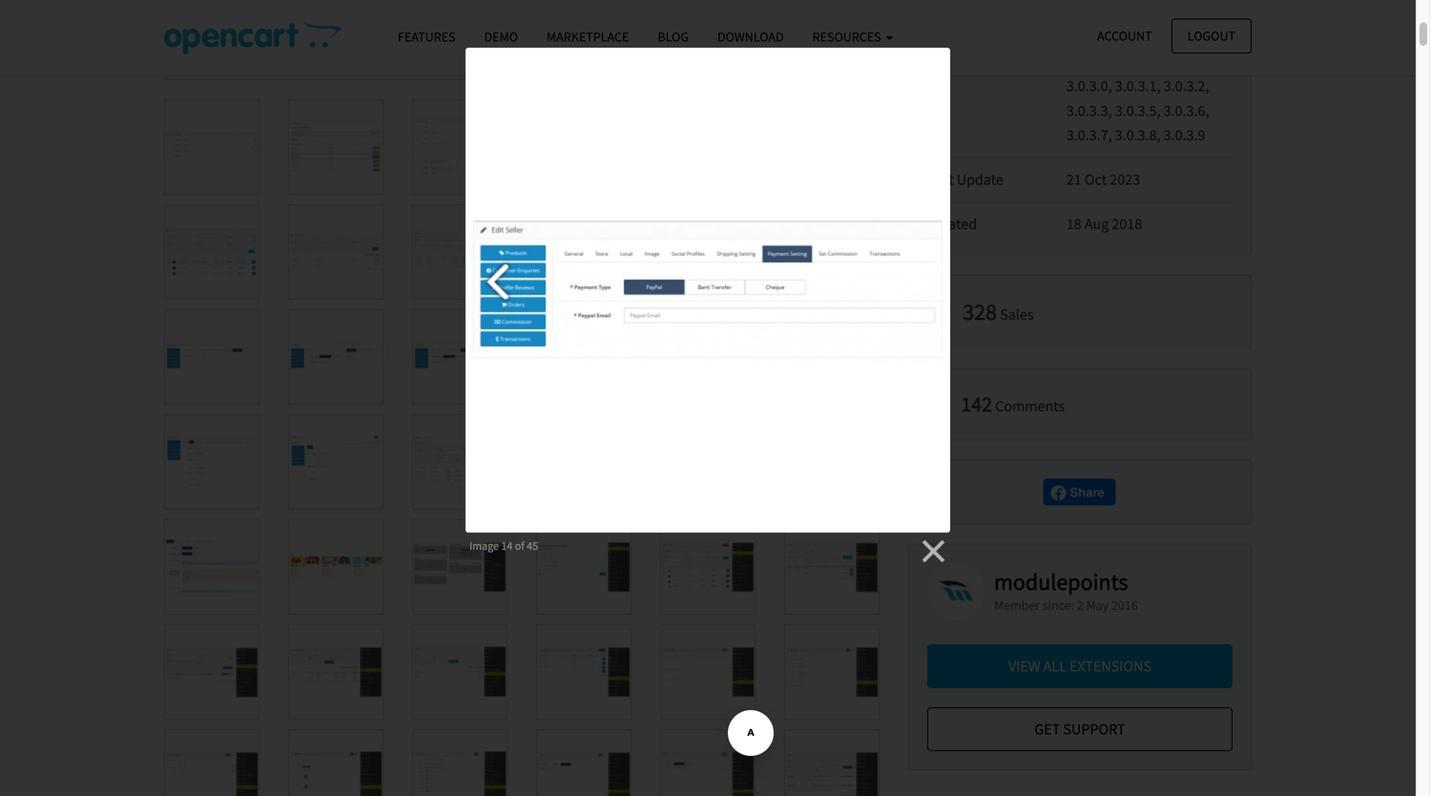Task type: describe. For each thing, give the bounding box(es) containing it.
view
[[1009, 657, 1041, 676]]

resources link
[[799, 20, 908, 54]]

view all extensions link
[[928, 644, 1233, 688]]

last
[[928, 170, 954, 189]]

21
[[1067, 170, 1082, 189]]

download
[[718, 28, 784, 45]]

45
[[527, 538, 538, 553]]

marketplace
[[547, 28, 629, 45]]

image 14 of 45
[[470, 538, 538, 553]]

all
[[1044, 657, 1067, 676]]

get
[[1035, 720, 1061, 739]]

blog
[[658, 28, 689, 45]]

blog link
[[644, 20, 703, 54]]

marketplace link
[[533, 20, 644, 54]]

view all extensions
[[1009, 657, 1152, 676]]

comments
[[996, 397, 1065, 416]]

328 sales
[[963, 298, 1034, 326]]

may
[[1087, 597, 1109, 614]]

cart mini image
[[928, 298, 951, 321]]

logout
[[1188, 27, 1236, 44]]

last update
[[928, 170, 1004, 189]]

features link
[[384, 20, 470, 54]]

resources
[[813, 28, 884, 45]]

sales
[[1001, 305, 1034, 324]]

get support
[[1035, 720, 1126, 739]]

demo
[[484, 28, 518, 45]]

multivendor | multiseller supplier marketplace image
[[183, 0, 861, 61]]

2016
[[1112, 597, 1138, 614]]

18
[[1067, 214, 1082, 233]]

account
[[1098, 27, 1153, 44]]



Task type: vqa. For each thing, say whether or not it's contained in the screenshot.
Of
yes



Task type: locate. For each thing, give the bounding box(es) containing it.
of
[[515, 538, 525, 553]]

modulepoints
[[995, 567, 1129, 596]]

member
[[995, 597, 1040, 614]]

modulepoints member since: 2 may 2016
[[995, 567, 1138, 614]]

image
[[470, 538, 499, 553]]

14
[[502, 538, 513, 553]]

demo link
[[470, 20, 533, 54]]

logout link
[[1172, 19, 1252, 53]]

update
[[957, 170, 1004, 189]]

2023
[[1110, 170, 1141, 189]]

created
[[928, 214, 978, 233]]

download link
[[703, 20, 799, 54]]

support
[[1064, 720, 1126, 739]]

account link
[[1082, 19, 1169, 53]]

142 comments
[[961, 391, 1065, 417]]

modulepoints image
[[928, 563, 985, 620]]

opencart - multivendor | multiseller supplier marketplace image
[[164, 20, 341, 54]]

328
[[963, 298, 998, 326]]

2018
[[1113, 214, 1143, 233]]

oct
[[1085, 170, 1107, 189]]

extensions
[[1070, 657, 1152, 676]]

142
[[961, 391, 993, 417]]

21 oct 2023
[[1067, 170, 1141, 189]]

get support link
[[928, 707, 1233, 751]]

since:
[[1043, 597, 1075, 614]]

2
[[1078, 597, 1084, 614]]

features
[[398, 28, 456, 45]]

aug
[[1085, 214, 1110, 233]]

18 aug 2018
[[1067, 214, 1143, 233]]



